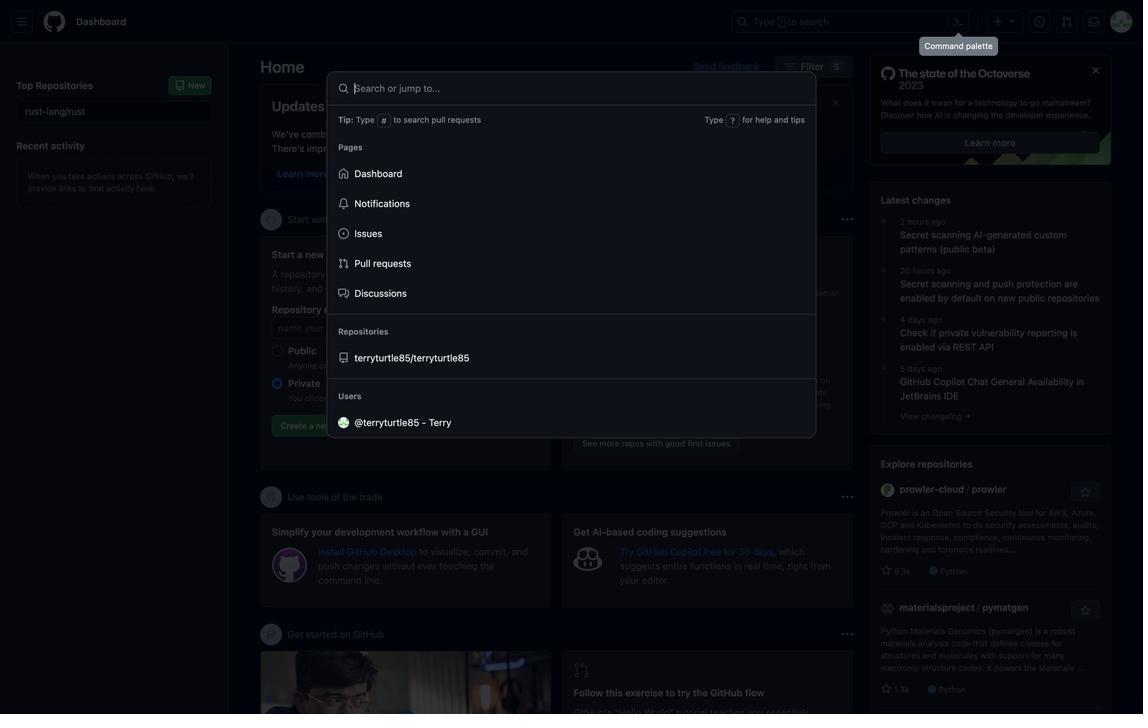Task type: vqa. For each thing, say whether or not it's contained in the screenshot.
the bottom git pull request Image
yes



Task type: locate. For each thing, give the bounding box(es) containing it.
what is github? element
[[260, 652, 552, 715]]

Find a repository… text field
[[16, 101, 212, 123]]

simplify your development workflow with a gui element
[[260, 514, 552, 608]]

issue opened image right triangle down image
[[1035, 16, 1046, 27]]

explore element
[[870, 54, 1112, 715]]

1 vertical spatial why am i seeing this? image
[[843, 492, 854, 503]]

name your new repository... text field
[[272, 317, 540, 339]]

1 vertical spatial star image
[[881, 684, 892, 695]]

1 star image from the top
[[881, 566, 892, 577]]

start a new repository element
[[260, 236, 552, 471]]

1 star this repository image from the top
[[1081, 488, 1092, 499]]

1 why am i seeing this? image from the top
[[843, 214, 854, 225]]

2 star image from the top
[[881, 684, 892, 695]]

star image
[[881, 566, 892, 577], [881, 684, 892, 695]]

0 vertical spatial dot fill image
[[879, 265, 890, 276]]

github logo image
[[881, 66, 1031, 91]]

x image
[[831, 98, 842, 109]]

0 vertical spatial why am i seeing this? image
[[843, 214, 854, 225]]

notifications image
[[1089, 16, 1100, 27]]

filter image
[[785, 61, 796, 72]]

2 why am i seeing this? image from the top
[[843, 492, 854, 503]]

1 vertical spatial star this repository image
[[1081, 606, 1092, 617]]

dot fill image
[[879, 265, 890, 276], [879, 314, 890, 325]]

git pull request image
[[338, 258, 349, 269]]

bell image
[[338, 198, 349, 209]]

tooltip
[[920, 37, 999, 56]]

0 horizontal spatial issue opened image
[[338, 228, 349, 239]]

dot fill image
[[879, 216, 890, 227], [879, 363, 890, 374]]

triangle down image
[[1007, 15, 1018, 26]]

code image
[[266, 214, 277, 225]]

1 dot fill image from the top
[[879, 265, 890, 276]]

2 star this repository image from the top
[[1081, 606, 1092, 617]]

git pull request image
[[1062, 16, 1073, 27], [574, 663, 590, 680]]

issue opened image down bell icon
[[338, 228, 349, 239]]

try the github flow element
[[562, 652, 854, 715]]

1 vertical spatial dot fill image
[[879, 314, 890, 325]]

why am i seeing this? image for "get ai-based coding suggestions" element
[[843, 492, 854, 503]]

why am i seeing this? image
[[843, 214, 854, 225], [843, 492, 854, 503]]

pages results list box
[[328, 159, 816, 309]]

1 vertical spatial dot fill image
[[879, 363, 890, 374]]

git pull request image inside try the github flow element
[[574, 663, 590, 680]]

1 vertical spatial git pull request image
[[574, 663, 590, 680]]

issue opened image
[[1035, 16, 1046, 27], [338, 228, 349, 239]]

tools image
[[266, 492, 277, 503]]

0 vertical spatial star this repository image
[[1081, 488, 1092, 499]]

1 dot fill image from the top
[[879, 216, 890, 227]]

0 horizontal spatial git pull request image
[[574, 663, 590, 680]]

1 horizontal spatial git pull request image
[[1062, 16, 1073, 27]]

None radio
[[272, 346, 283, 357], [272, 379, 283, 389], [272, 346, 283, 357], [272, 379, 283, 389]]

why am i seeing this? image for repositories that need your help element
[[843, 214, 854, 225]]

comment discussion image
[[338, 288, 349, 299]]

1 vertical spatial issue opened image
[[338, 228, 349, 239]]

0 vertical spatial dot fill image
[[879, 216, 890, 227]]

repositories that need your help element
[[562, 236, 854, 471]]

star this repository image for @materialsproject profile icon
[[1081, 606, 1092, 617]]

0 vertical spatial star image
[[881, 566, 892, 577]]

star this repository image
[[1081, 488, 1092, 499], [1081, 606, 1092, 617]]

0 vertical spatial git pull request image
[[1062, 16, 1073, 27]]

1 horizontal spatial issue opened image
[[1035, 16, 1046, 27]]



Task type: describe. For each thing, give the bounding box(es) containing it.
search image
[[338, 83, 349, 94]]

Command palette input text field
[[355, 78, 803, 99]]

Top Repositories search field
[[16, 101, 212, 123]]

get ai-based coding suggestions element
[[562, 514, 854, 608]]

@prowler-cloud profile image
[[881, 484, 895, 498]]

mortar board image
[[266, 630, 277, 641]]

explore repositories navigation
[[870, 446, 1112, 715]]

@terryturtle85 image
[[338, 418, 349, 429]]

2 dot fill image from the top
[[879, 314, 890, 325]]

star image for @materialsproject profile icon
[[881, 684, 892, 695]]

repo image
[[338, 353, 349, 364]]

star this repository image for "@prowler-cloud profile" icon
[[1081, 488, 1092, 499]]

@materialsproject profile image
[[881, 603, 895, 616]]

0 vertical spatial issue opened image
[[1035, 16, 1046, 27]]

close image
[[1091, 65, 1102, 76]]

plus image
[[993, 16, 1004, 27]]

homepage image
[[44, 11, 65, 33]]

star image for "@prowler-cloud profile" icon
[[881, 566, 892, 577]]

command palette image
[[954, 16, 965, 27]]

2 dot fill image from the top
[[879, 363, 890, 374]]

github desktop image
[[272, 548, 308, 584]]

what is github? image
[[261, 652, 551, 715]]

home image
[[338, 168, 349, 179]]

why am i seeing this? image
[[843, 630, 854, 641]]



